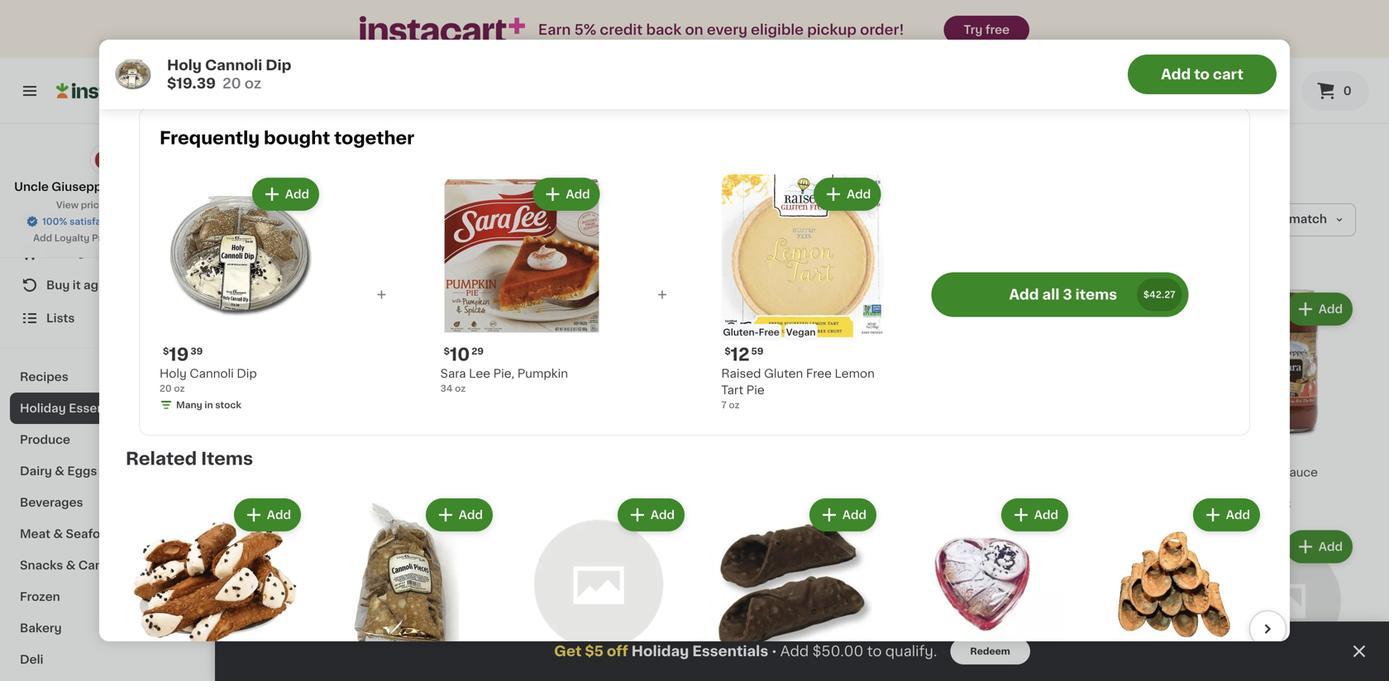 Task type: vqa. For each thing, say whether or not it's contained in the screenshot.
the right Delivery
no



Task type: describe. For each thing, give the bounding box(es) containing it.
20 inside holy cannoli dip 20 oz
[[160, 384, 172, 393]]

seafood
[[66, 528, 116, 540]]

reddi-wip reddi wip original dairy whipped topping button
[[701, 0, 880, 78]]

every
[[707, 23, 747, 37]]

marzetti fruit dip, cream cheese
[[1085, 14, 1229, 42]]

lists
[[46, 313, 75, 324]]

cart
[[1213, 67, 1243, 81]]

new
[[414, 14, 440, 26]]

ready by 12:35pm
[[1164, 85, 1282, 97]]

10 inside the product group
[[450, 346, 470, 363]]

stock for ug marinara sauce
[[1265, 500, 1291, 509]]

oz inside 'sara lee pie, pumpkin 34 oz'
[[455, 384, 466, 393]]

oz inside holy cannoli dip $19.39 20 oz
[[245, 76, 261, 91]]

junior's
[[317, 14, 364, 26]]

lists link
[[10, 302, 201, 335]]

12:35pm
[[1228, 85, 1282, 97]]

29
[[471, 347, 484, 356]]

$ for 10
[[444, 347, 450, 356]]

$ inside 'holiday essentials' main content
[[251, 446, 257, 455]]

original inside junior's original new york cheesecake
[[366, 14, 412, 26]]

recipes link
[[10, 361, 201, 393]]

pricing
[[81, 200, 114, 210]]

buy
[[46, 279, 70, 291]]

sara lee pie, pumpkin 34 oz
[[440, 368, 568, 393]]

free
[[985, 24, 1010, 36]]

& for snacks
[[66, 560, 76, 571]]

$ 19 39
[[163, 346, 203, 363]]

all stores
[[174, 87, 217, 96]]

stock for holy cannoli dip
[[215, 401, 241, 410]]

whipped inside the cool whip original whipped topping
[[620, 31, 673, 42]]

& for dairy
[[55, 465, 64, 477]]

produce link
[[10, 424, 201, 456]]

cool whip original whipped topping button
[[509, 0, 688, 94]]

try free
[[964, 24, 1010, 36]]

cheese
[[1085, 31, 1130, 42]]

cheesecake
[[317, 31, 390, 42]]

beverages link
[[10, 487, 201, 518]]

items
[[1075, 288, 1117, 302]]

wip
[[740, 14, 761, 26]]

essentials inside treatment tracker modal dialog
[[692, 644, 768, 659]]

carvel 8 inch round ice cream cake serves up to 10 button
[[126, 0, 304, 58]]

add all 3 items
[[1009, 288, 1117, 302]]

satisfaction
[[70, 217, 125, 226]]

reddi-wip reddi wip original dairy whipped topping
[[701, 14, 871, 42]]

raised gluten free lemon tart pie 7 oz
[[721, 368, 875, 410]]

get
[[554, 644, 582, 659]]

& for meat
[[53, 528, 63, 540]]

shop link
[[10, 203, 201, 236]]

wip
[[801, 14, 823, 26]]

stock for stuffed shells
[[304, 500, 330, 509]]

whip
[[540, 31, 569, 42]]

in for ug marinara sauce
[[1254, 500, 1262, 509]]

to inside treatment tracker modal dialog
[[867, 644, 882, 659]]

qualify.
[[885, 644, 937, 659]]

meat
[[20, 528, 50, 540]]

product group containing 12
[[721, 174, 884, 412]]

34
[[440, 384, 453, 393]]

10 inside carvel 8 inch round ice cream cake serves up to 10
[[275, 31, 288, 42]]

eggs
[[67, 465, 97, 477]]

holy for 20
[[160, 368, 187, 379]]

100% satisfaction guarantee
[[42, 217, 175, 226]]

marinara
[[1228, 467, 1279, 478]]

0 button
[[1301, 71, 1369, 111]]

holy for $19.39
[[167, 58, 202, 72]]

dairy inside the reddi-wip reddi wip original dairy whipped topping
[[701, 31, 732, 42]]

$6.89 element
[[1209, 443, 1356, 464]]

•
[[772, 645, 777, 658]]

uncle giuseppe's marketplace link
[[14, 144, 197, 195]]

related
[[126, 450, 197, 468]]

item carousel region
[[103, 489, 1286, 681]]

inch
[[177, 14, 201, 26]]

0 vertical spatial holiday
[[248, 145, 346, 169]]

2 many in stock button from the left
[[568, 289, 715, 514]]

free inside raised gluten free lemon tart pie 7 oz
[[806, 368, 832, 379]]

stuffed
[[248, 467, 291, 478]]

credit
[[600, 23, 643, 37]]

add loyalty program to save
[[33, 234, 168, 243]]

snacks & candy
[[20, 560, 118, 571]]

eligible
[[751, 23, 804, 37]]

uncle giuseppe's marketplace logo image
[[90, 144, 121, 175]]

59
[[751, 347, 763, 356]]

100%
[[42, 217, 67, 226]]

many for stuffed shells
[[265, 500, 291, 509]]

redeem button
[[950, 638, 1030, 665]]

frozen link
[[10, 581, 201, 613]]

save
[[146, 234, 168, 243]]

3
[[1063, 288, 1072, 302]]

holiday essentials link
[[10, 393, 201, 424]]

stuffed shells
[[248, 467, 329, 478]]

earn 5% credit back on every eligible pickup order!
[[538, 23, 904, 37]]

dip for holy cannoli dip $19.39 20 oz
[[266, 58, 291, 72]]

all
[[1042, 288, 1060, 302]]

serves
[[200, 31, 240, 42]]

gluten-free vegan
[[723, 328, 816, 337]]

carvel 8 inch round ice cream cake serves up to 10
[[126, 14, 288, 42]]

14 oz
[[893, 30, 916, 39]]

junior's original new york cheesecake button
[[317, 0, 496, 58]]

sauce
[[1282, 467, 1318, 478]]

oz inside button
[[905, 30, 916, 39]]

$19.39
[[167, 76, 216, 91]]

1 vertical spatial dairy
[[20, 465, 52, 477]]



Task type: locate. For each thing, give the bounding box(es) containing it.
shells
[[294, 467, 329, 478]]

order!
[[860, 23, 904, 37]]

holy up $19.39
[[167, 58, 202, 72]]

1 vertical spatial cream
[[126, 31, 164, 42]]

0 horizontal spatial dairy
[[20, 465, 52, 477]]

holiday essentials inside main content
[[248, 145, 481, 169]]

holy inside holy cannoli dip $19.39 20 oz
[[167, 58, 202, 72]]

original left new
[[366, 14, 412, 26]]

instacart plus icon image
[[360, 16, 525, 43]]

frozen
[[20, 591, 60, 603]]

cool
[[509, 31, 537, 42]]

many in stock button
[[408, 289, 555, 514], [568, 289, 715, 514]]

dairy down reddi-
[[701, 31, 732, 42]]

0 vertical spatial essentials
[[352, 145, 481, 169]]

12
[[731, 346, 750, 363]]

many in stock for stuffed shells
[[265, 500, 330, 509]]

0 vertical spatial free
[[759, 328, 779, 337]]

add to cart
[[1161, 67, 1243, 81]]

stores
[[188, 87, 217, 96]]

$ inside $ 12 59
[[725, 347, 731, 356]]

to inside carvel 8 inch round ice cream cake serves up to 10
[[260, 31, 272, 42]]

0 horizontal spatial dip
[[237, 368, 257, 379]]

1 horizontal spatial holiday
[[248, 145, 346, 169]]

items
[[201, 450, 253, 468]]

original inside the reddi-wip reddi wip original dairy whipped topping
[[826, 14, 871, 26]]

0
[[1343, 85, 1352, 97]]

$ for 19
[[163, 347, 169, 356]]

2 vertical spatial holiday
[[632, 644, 689, 659]]

$ down gluten-
[[725, 347, 731, 356]]

100% satisfaction guarantee button
[[26, 212, 185, 228]]

oz down up
[[245, 76, 261, 91]]

in for holy cannoli dip
[[205, 401, 213, 410]]

0 horizontal spatial 20
[[160, 384, 172, 393]]

holy cannoli dip $19.39 20 oz
[[167, 58, 291, 91]]

14
[[893, 30, 903, 39]]

holy inside holy cannoli dip 20 oz
[[160, 368, 187, 379]]

buy it again link
[[10, 269, 201, 302]]

holy cannoli dip 20 oz
[[160, 368, 257, 393]]

all
[[174, 87, 185, 96]]

0 horizontal spatial whipped
[[620, 31, 673, 42]]

product group containing many in stock
[[568, 289, 715, 514]]

tart
[[721, 384, 743, 396]]

cannoli down serves
[[205, 58, 262, 72]]

all stores link
[[56, 68, 218, 114]]

1 horizontal spatial original
[[572, 31, 617, 42]]

to left save
[[134, 234, 144, 243]]

None search field
[[236, 68, 693, 114]]

5%
[[574, 23, 596, 37]]

20 inside holy cannoli dip $19.39 20 oz
[[222, 76, 241, 91]]

to up the "by"
[[1194, 67, 1210, 81]]

0 vertical spatial dip
[[266, 58, 291, 72]]

holiday essentials main content
[[215, 124, 1389, 681]]

meat & seafood link
[[10, 518, 201, 550]]

& right 'meat'
[[53, 528, 63, 540]]

$ for 12
[[725, 347, 731, 356]]

gluten
[[764, 368, 803, 379]]

oz right 14
[[905, 30, 916, 39]]

ug
[[1209, 467, 1225, 478]]

product group containing stuffed shells
[[248, 289, 395, 514]]

view pricing policy
[[56, 200, 145, 210]]

program
[[92, 234, 132, 243]]

loyalty
[[54, 234, 90, 243]]

reddi
[[764, 14, 798, 26]]

lee
[[469, 368, 490, 379]]

treatment tracker modal dialog
[[215, 622, 1389, 681]]

many in stock for holy cannoli dip
[[176, 401, 241, 410]]

oz inside raised gluten free lemon tart pie 7 oz
[[729, 401, 740, 410]]

cannoli
[[205, 58, 262, 72], [190, 368, 234, 379]]

cannoli down 39
[[190, 368, 234, 379]]

cream right "dip," on the right of the page
[[1191, 14, 1229, 26]]

cake
[[167, 31, 197, 42]]

free up 59
[[759, 328, 779, 337]]

1 vertical spatial &
[[53, 528, 63, 540]]

oz right 7
[[729, 401, 740, 410]]

7
[[721, 401, 727, 410]]

whipped inside the reddi-wip reddi wip original dairy whipped topping
[[735, 31, 788, 42]]

holy down 19
[[160, 368, 187, 379]]

$ left 39
[[163, 347, 169, 356]]

related items
[[126, 450, 253, 468]]

1 horizontal spatial 10
[[450, 346, 470, 363]]

holy
[[167, 58, 202, 72], [160, 368, 187, 379]]

cream
[[1191, 14, 1229, 26], [126, 31, 164, 42]]

19
[[169, 346, 189, 363]]

$ up stuffed
[[251, 446, 257, 455]]

free right gluten
[[806, 368, 832, 379]]

add to cart button
[[1128, 55, 1277, 94]]

2 horizontal spatial essentials
[[692, 644, 768, 659]]

bakery link
[[10, 613, 201, 644]]

2 horizontal spatial holiday
[[632, 644, 689, 659]]

topping inside the reddi-wip reddi wip original dairy whipped topping
[[790, 31, 837, 42]]

1 vertical spatial holiday essentials
[[20, 403, 130, 414]]

$ inside $ 10 29
[[444, 347, 450, 356]]

product group containing 10
[[440, 174, 603, 395]]

0 vertical spatial 20
[[222, 76, 241, 91]]

ready by 12:35pm link
[[1137, 81, 1282, 101]]

view
[[56, 200, 79, 210]]

in for stuffed shells
[[293, 500, 301, 509]]

cannoli inside holy cannoli dip 20 oz
[[190, 368, 234, 379]]

recipes
[[20, 371, 68, 383]]

0 horizontal spatial holiday
[[20, 403, 66, 414]]

0 vertical spatial &
[[55, 465, 64, 477]]

to right up
[[260, 31, 272, 42]]

dip,
[[1165, 14, 1188, 26]]

10 left 29
[[450, 346, 470, 363]]

1 horizontal spatial cream
[[1191, 14, 1229, 26]]

dip for holy cannoli dip 20 oz
[[237, 368, 257, 379]]

1 vertical spatial holy
[[160, 368, 187, 379]]

whipped left on
[[620, 31, 673, 42]]

$ 12 59
[[725, 346, 763, 363]]

0 horizontal spatial original
[[366, 14, 412, 26]]

cream inside marzetti fruit dip, cream cheese
[[1191, 14, 1229, 26]]

0 vertical spatial holy
[[167, 58, 202, 72]]

20
[[222, 76, 241, 91], [160, 384, 172, 393]]

marzetti
[[1085, 14, 1133, 26]]

snacks & candy link
[[10, 550, 201, 581]]

cream inside carvel 8 inch round ice cream cake serves up to 10
[[126, 31, 164, 42]]

$ 10 29
[[444, 346, 484, 363]]

dip inside holy cannoli dip 20 oz
[[237, 368, 257, 379]]

uncle
[[14, 181, 49, 193]]

fruit
[[1136, 14, 1162, 26]]

0 vertical spatial topping
[[790, 31, 837, 42]]

1 whipped from the left
[[620, 31, 673, 42]]

0 horizontal spatial cream
[[126, 31, 164, 42]]

dip inside holy cannoli dip $19.39 20 oz
[[266, 58, 291, 72]]

it
[[73, 279, 81, 291]]

topping down wip
[[790, 31, 837, 42]]

giuseppe's
[[52, 181, 119, 193]]

original inside the cool whip original whipped topping
[[572, 31, 617, 42]]

1 horizontal spatial essentials
[[352, 145, 481, 169]]

reddi-
[[701, 14, 740, 26]]

1 vertical spatial 10
[[450, 346, 470, 363]]

1 vertical spatial dip
[[237, 368, 257, 379]]

product group
[[160, 174, 322, 415], [440, 174, 603, 395], [721, 174, 884, 412], [248, 289, 395, 514], [408, 289, 555, 514], [568, 289, 715, 514], [729, 289, 875, 494], [889, 289, 1036, 511], [1049, 289, 1196, 494], [1209, 289, 1356, 514], [126, 495, 304, 681], [317, 495, 496, 681], [509, 495, 688, 681], [701, 495, 880, 681], [893, 495, 1072, 681], [1085, 495, 1263, 681], [248, 527, 395, 681], [408, 527, 555, 681], [568, 527, 715, 681], [729, 527, 875, 681], [889, 527, 1036, 681], [1049, 527, 1196, 681], [1209, 527, 1356, 681]]

candy
[[78, 560, 118, 571]]

topping down cool
[[509, 47, 556, 59]]

earn
[[538, 23, 571, 37]]

0 horizontal spatial many in stock button
[[408, 289, 555, 514]]

1 vertical spatial topping
[[509, 47, 556, 59]]

cannoli for 20
[[205, 58, 262, 72]]

pie,
[[493, 368, 514, 379]]

$ up sara
[[444, 347, 450, 356]]

many for ug marinara sauce
[[1226, 500, 1252, 509]]

39
[[190, 347, 203, 356]]

original right whip
[[572, 31, 617, 42]]

0 vertical spatial cannoli
[[205, 58, 262, 72]]

0 horizontal spatial holiday essentials
[[20, 403, 130, 414]]

holiday inside treatment tracker modal dialog
[[632, 644, 689, 659]]

dairy down the 'produce'
[[20, 465, 52, 477]]

off
[[607, 644, 628, 659]]

20 right the stores on the top of page
[[222, 76, 241, 91]]

many in stock for ug marinara sauce
[[1226, 500, 1291, 509]]

0 vertical spatial 10
[[275, 31, 288, 42]]

0 horizontal spatial free
[[759, 328, 779, 337]]

1 horizontal spatial topping
[[790, 31, 837, 42]]

add inside treatment tracker modal dialog
[[780, 644, 809, 659]]

try
[[964, 24, 983, 36]]

1 horizontal spatial dip
[[266, 58, 291, 72]]

2 vertical spatial &
[[66, 560, 76, 571]]

snacks
[[20, 560, 63, 571]]

lemon
[[835, 368, 875, 379]]

0 vertical spatial cream
[[1191, 14, 1229, 26]]

original right wip
[[826, 14, 871, 26]]

$ inside $ 19 39
[[163, 347, 169, 356]]

1 many in stock button from the left
[[408, 289, 555, 514]]

raised
[[721, 368, 761, 379]]

pie
[[746, 384, 765, 396]]

cream down carvel
[[126, 31, 164, 42]]

10 right up
[[275, 31, 288, 42]]

york
[[443, 14, 468, 26]]

0 vertical spatial holiday essentials
[[248, 145, 481, 169]]

ice
[[245, 14, 263, 26]]

1 vertical spatial essentials
[[69, 403, 130, 414]]

1 horizontal spatial many in stock button
[[568, 289, 715, 514]]

oz down 19
[[174, 384, 185, 393]]

again
[[84, 279, 116, 291]]

0 horizontal spatial topping
[[509, 47, 556, 59]]

0 vertical spatial dairy
[[701, 31, 732, 42]]

8
[[166, 14, 174, 26]]

to right $50.00
[[867, 644, 882, 659]]

1 horizontal spatial whipped
[[735, 31, 788, 42]]

add inside button
[[1161, 67, 1191, 81]]

1 horizontal spatial 20
[[222, 76, 241, 91]]

& inside "link"
[[53, 528, 63, 540]]

whipped down wip
[[735, 31, 788, 42]]

by
[[1208, 85, 1225, 97]]

2 horizontal spatial original
[[826, 14, 871, 26]]

product group containing 19
[[160, 174, 322, 415]]

get $5 off holiday essentials • add $50.00 to qualify.
[[554, 644, 937, 659]]

instacart logo image
[[56, 81, 155, 101]]

many for holy cannoli dip
[[176, 401, 202, 410]]

$50.00
[[812, 644, 864, 659]]

beverages
[[20, 497, 83, 508]]

on
[[685, 23, 703, 37]]

essentials
[[352, 145, 481, 169], [69, 403, 130, 414], [692, 644, 768, 659]]

20 down 19
[[160, 384, 172, 393]]

cannoli for oz
[[190, 368, 234, 379]]

cannoli inside holy cannoli dip $19.39 20 oz
[[205, 58, 262, 72]]

1 vertical spatial 20
[[160, 384, 172, 393]]

topping inside the cool whip original whipped topping
[[509, 47, 556, 59]]

1 vertical spatial holiday
[[20, 403, 66, 414]]

1 vertical spatial free
[[806, 368, 832, 379]]

oz right 34
[[455, 384, 466, 393]]

& left candy
[[66, 560, 76, 571]]

1 horizontal spatial dairy
[[701, 31, 732, 42]]

meat & seafood
[[20, 528, 116, 540]]

1 horizontal spatial free
[[806, 368, 832, 379]]

1 horizontal spatial holiday essentials
[[248, 145, 481, 169]]

together
[[334, 129, 414, 147]]

gluten-
[[723, 328, 759, 337]]

2 whipped from the left
[[735, 31, 788, 42]]

2 vertical spatial essentials
[[692, 644, 768, 659]]

ready
[[1164, 85, 1205, 97]]

oz inside holy cannoli dip 20 oz
[[174, 384, 185, 393]]

0 horizontal spatial essentials
[[69, 403, 130, 414]]

& left eggs
[[55, 465, 64, 477]]

1 vertical spatial cannoli
[[190, 368, 234, 379]]

0 horizontal spatial 10
[[275, 31, 288, 42]]

bakery
[[20, 623, 62, 634]]



